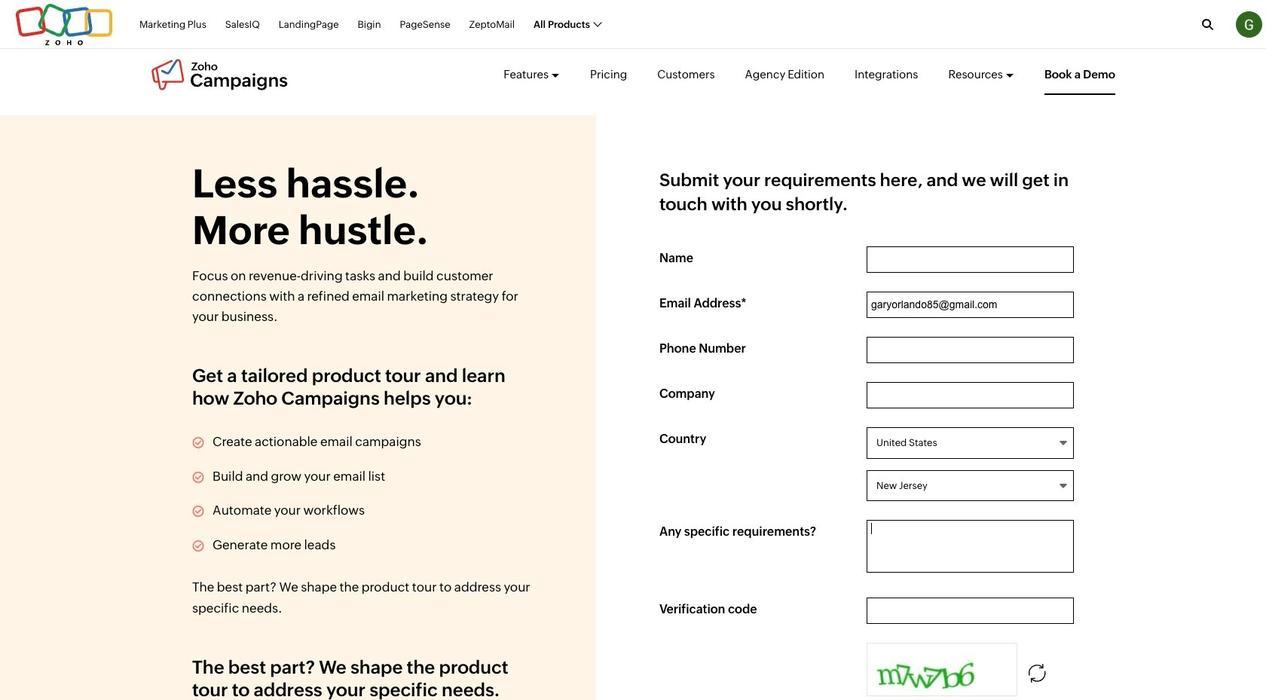 Task type: vqa. For each thing, say whether or not it's contained in the screenshot.
text field
yes



Task type: locate. For each thing, give the bounding box(es) containing it.
gary orlando image
[[1237, 11, 1263, 38]]

zoho campaigns logo image
[[151, 58, 289, 91]]

None text field
[[867, 247, 1074, 273], [867, 292, 1074, 318], [867, 337, 1074, 364], [867, 383, 1074, 409], [867, 521, 1074, 573], [867, 247, 1074, 273], [867, 292, 1074, 318], [867, 337, 1074, 364], [867, 383, 1074, 409], [867, 521, 1074, 573]]

None text field
[[867, 598, 1074, 624]]



